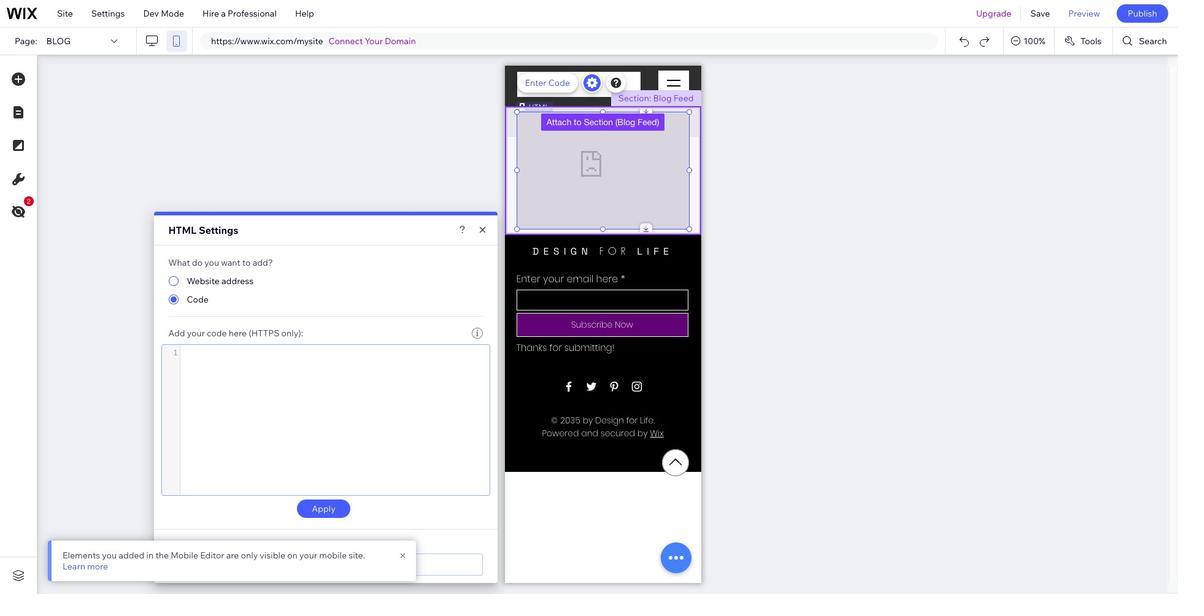 Task type: describe. For each thing, give the bounding box(es) containing it.
you inside the elements you added in the mobile editor are only visible on your mobile site. learn more
[[102, 550, 117, 561]]

tools button
[[1055, 28, 1113, 55]]

blog
[[46, 36, 71, 47]]

Add alt text here... text field
[[169, 554, 483, 576]]

what
[[169, 257, 190, 268]]

learn more link
[[63, 561, 108, 572]]

the inside the elements you added in the mobile editor are only visible on your mobile site. learn more
[[156, 550, 169, 561]]

0 vertical spatial your
[[187, 328, 205, 339]]

in inside the elements you added in the mobile editor are only visible on your mobile site. learn more
[[146, 550, 154, 561]]

to
[[243, 257, 251, 268]]

hire a professional
[[203, 8, 277, 19]]

website
[[187, 276, 220, 287]]

(https
[[249, 328, 280, 339]]

tell
[[258, 539, 271, 550]]

embed?
[[222, 539, 256, 550]]

add?
[[253, 257, 273, 268]]

100%
[[1024, 36, 1046, 47]]

save button
[[1022, 0, 1060, 27]]

section:
[[619, 93, 652, 104]]

what's
[[169, 539, 196, 550]]

publish
[[1129, 8, 1158, 19]]

code
[[207, 328, 227, 339]]

publish button
[[1118, 4, 1169, 23]]

help
[[295, 8, 314, 19]]

upgrade
[[977, 8, 1012, 19]]

1 horizontal spatial in
[[198, 539, 205, 550]]

1 horizontal spatial you
[[205, 257, 219, 268]]

add
[[169, 328, 185, 339]]

dev mode
[[143, 8, 184, 19]]

elements
[[63, 550, 100, 561]]

elements you added in the mobile editor are only visible on your mobile site. learn more
[[63, 550, 365, 572]]

save
[[1031, 8, 1051, 19]]

more
[[87, 561, 108, 572]]

https://www.wix.com/mysite
[[211, 36, 323, 47]]

only):
[[282, 328, 303, 339]]

https://www.wix.com/mysite connect your domain
[[211, 36, 416, 47]]

hire
[[203, 8, 219, 19]]

your inside the elements you added in the mobile editor are only visible on your mobile site. learn more
[[300, 550, 318, 561]]

learn
[[63, 561, 85, 572]]

mobile
[[319, 550, 347, 561]]

visible
[[260, 550, 286, 561]]

enter code
[[525, 77, 570, 88]]

dev
[[143, 8, 159, 19]]



Task type: locate. For each thing, give the bounding box(es) containing it.
a
[[221, 8, 226, 19]]

100% button
[[1005, 28, 1055, 55]]

in right what's
[[198, 539, 205, 550]]

in right added
[[146, 550, 154, 561]]

want
[[221, 257, 241, 268]]

2 button
[[6, 196, 34, 225]]

added
[[119, 550, 145, 561]]

1 vertical spatial code
[[187, 294, 209, 305]]

on
[[287, 550, 298, 561]]

do
[[192, 257, 203, 268]]

only
[[241, 550, 258, 561]]

0 horizontal spatial code
[[187, 294, 209, 305]]

enter
[[525, 77, 547, 88]]

address
[[222, 276, 254, 287]]

site
[[57, 8, 73, 19]]

google
[[273, 539, 303, 550]]

code
[[549, 77, 570, 88], [187, 294, 209, 305]]

the
[[207, 539, 220, 550], [156, 550, 169, 561]]

here
[[229, 328, 247, 339]]

settings up what do you want to add?
[[199, 224, 239, 236]]

0 horizontal spatial settings
[[91, 8, 125, 19]]

the left are
[[207, 539, 220, 550]]

1 horizontal spatial settings
[[199, 224, 239, 236]]

add your code here (https only):
[[169, 328, 303, 339]]

0 horizontal spatial your
[[187, 328, 205, 339]]

0 horizontal spatial you
[[102, 550, 117, 561]]

1
[[173, 349, 178, 357]]

feed
[[674, 93, 694, 104]]

settings left dev
[[91, 8, 125, 19]]

you
[[205, 257, 219, 268], [102, 550, 117, 561]]

tools
[[1081, 36, 1102, 47]]

apply
[[312, 504, 336, 515]]

you left added
[[102, 550, 117, 561]]

0 vertical spatial settings
[[91, 8, 125, 19]]

your right add
[[187, 328, 205, 339]]

0 horizontal spatial in
[[146, 550, 154, 561]]

mobile
[[171, 550, 198, 561]]

website address
[[187, 276, 254, 287]]

your right on
[[300, 550, 318, 561]]

mode
[[161, 8, 184, 19]]

1 vertical spatial you
[[102, 550, 117, 561]]

your
[[187, 328, 205, 339], [300, 550, 318, 561]]

preview button
[[1060, 0, 1110, 27]]

professional
[[228, 8, 277, 19]]

what do you want to add?
[[169, 257, 273, 268]]

search
[[1140, 36, 1168, 47]]

search button
[[1114, 28, 1179, 55]]

1 horizontal spatial your
[[300, 550, 318, 561]]

your
[[365, 36, 383, 47]]

blog
[[654, 93, 672, 104]]

settings
[[91, 8, 125, 19], [199, 224, 239, 236]]

1 horizontal spatial code
[[549, 77, 570, 88]]

what's in the embed? tell google
[[169, 539, 303, 550]]

in
[[198, 539, 205, 550], [146, 550, 154, 561]]

editor
[[200, 550, 224, 561]]

preview
[[1069, 8, 1101, 19]]

html
[[169, 224, 197, 236]]

2
[[27, 198, 31, 205]]

code right enter at top left
[[549, 77, 570, 88]]

site.
[[349, 550, 365, 561]]

you right 'do'
[[205, 257, 219, 268]]

are
[[226, 550, 239, 561]]

code down website
[[187, 294, 209, 305]]

0 vertical spatial code
[[549, 77, 570, 88]]

1 horizontal spatial the
[[207, 539, 220, 550]]

0 vertical spatial you
[[205, 257, 219, 268]]

section: blog feed
[[619, 93, 694, 104]]

the left mobile
[[156, 550, 169, 561]]

domain
[[385, 36, 416, 47]]

0 horizontal spatial the
[[156, 550, 169, 561]]

connect
[[329, 36, 363, 47]]

1 vertical spatial settings
[[199, 224, 239, 236]]

apply button
[[297, 500, 350, 518]]

1 vertical spatial your
[[300, 550, 318, 561]]

html settings
[[169, 224, 239, 236]]



Task type: vqa. For each thing, say whether or not it's contained in the screenshot.
Add your code here (HTTPS only): on the left bottom of the page
yes



